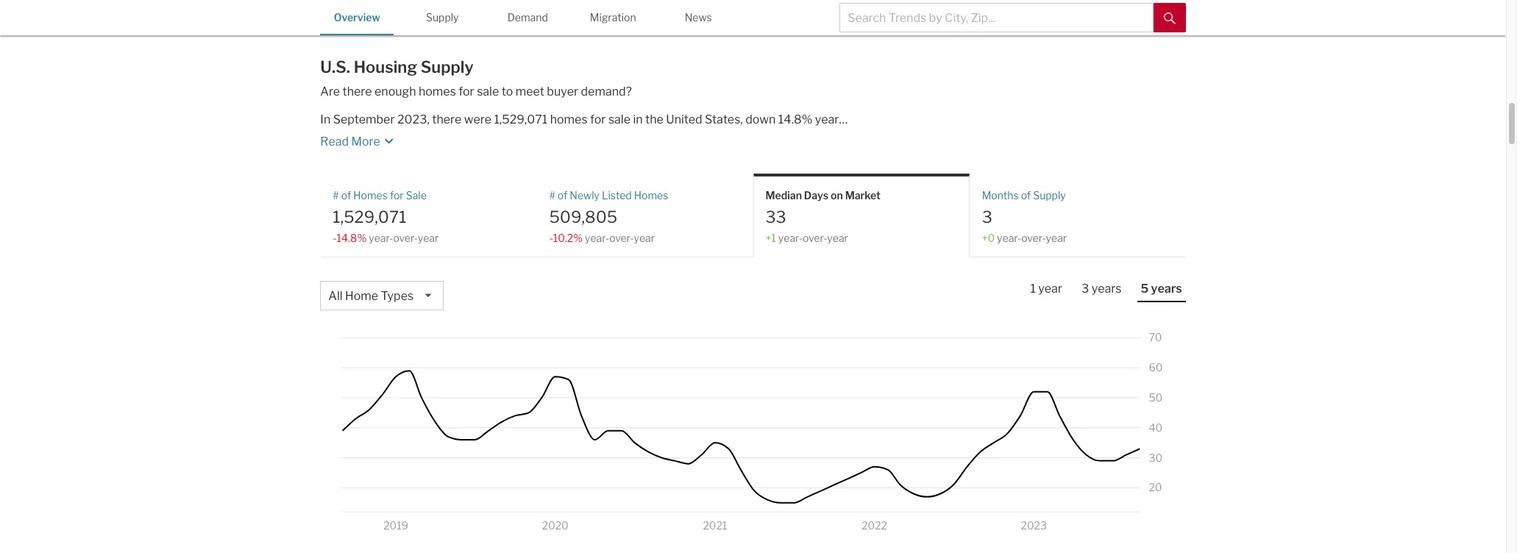 Task type: describe. For each thing, give the bounding box(es) containing it.
year inside median days on market 33 +1 year-over-year
[[828, 232, 849, 244]]

homes inside # of newly listed homes 509,805 -10.2% year-over-year
[[634, 189, 669, 202]]

# for 1,529,071
[[333, 189, 339, 202]]

all home types
[[328, 289, 414, 303]]

down
[[746, 113, 776, 127]]

3 inside button
[[1082, 282, 1090, 296]]

market
[[845, 189, 881, 202]]

year- inside months of supply 3 +0 year-over-year
[[997, 232, 1022, 244]]

days
[[804, 189, 829, 202]]

read more link
[[320, 128, 927, 150]]

year- inside # of newly listed homes 509,805 -10.2% year-over-year
[[585, 232, 610, 244]]

supply for months of supply 3 +0 year-over-year
[[1034, 189, 1066, 202]]

- for 1,529,071
[[333, 232, 337, 244]]

33
[[766, 207, 787, 226]]

10.2%
[[553, 232, 583, 244]]

1 vertical spatial homes
[[550, 113, 588, 127]]

newly
[[570, 189, 600, 202]]

year inside # of newly listed homes 509,805 -10.2% year-over-year
[[634, 232, 655, 244]]

Search Trends by City, Zip... search field
[[840, 3, 1154, 32]]

home
[[345, 289, 378, 303]]

all
[[328, 289, 343, 303]]

year inside # of homes for sale 1,529,071 -14.8% year-over-year
[[418, 232, 439, 244]]

3 inside months of supply 3 +0 year-over-year
[[982, 207, 993, 226]]

months
[[982, 189, 1019, 202]]

# for 509,805
[[549, 189, 556, 202]]

over- inside # of newly listed homes 509,805 -10.2% year-over-year
[[610, 232, 634, 244]]

3 years button
[[1078, 281, 1126, 301]]

0 horizontal spatial there
[[343, 85, 372, 99]]

years for 3 years
[[1092, 282, 1122, 296]]

5 years
[[1141, 282, 1183, 296]]

supply inside 'link'
[[426, 11, 459, 24]]

2023,
[[397, 113, 430, 127]]

to
[[502, 85, 513, 99]]

supply link
[[406, 0, 479, 34]]

are there enough homes for sale to meet buyer demand?
[[320, 85, 632, 99]]

of for 1,529,071
[[341, 189, 351, 202]]

sale
[[406, 189, 427, 202]]

u.s.
[[320, 57, 350, 77]]

5 years button
[[1138, 281, 1186, 303]]

of for 509,805
[[558, 189, 568, 202]]

news link
[[662, 0, 736, 34]]

meet
[[516, 85, 545, 99]]

median days on market 33 +1 year-over-year
[[766, 189, 881, 244]]

1 year
[[1031, 282, 1063, 296]]

- for 509,805
[[549, 232, 553, 244]]

year inside '1 year' button
[[1039, 282, 1063, 296]]

for inside # of homes for sale 1,529,071 -14.8% year-over-year
[[390, 189, 404, 202]]

0 vertical spatial homes
[[419, 85, 456, 99]]

united
[[666, 113, 703, 127]]

in
[[633, 113, 643, 127]]

3 years
[[1082, 282, 1122, 296]]

overview
[[334, 11, 380, 24]]

supply for u.s. housing supply
[[421, 57, 474, 77]]

over- inside median days on market 33 +1 year-over-year
[[803, 232, 828, 244]]

enough
[[375, 85, 416, 99]]

# of newly listed homes 509,805 -10.2% year-over-year
[[549, 189, 669, 244]]

homes inside # of homes for sale 1,529,071 -14.8% year-over-year
[[353, 189, 388, 202]]

0 vertical spatial 14.8%
[[779, 113, 813, 127]]

year- inside # of homes for sale 1,529,071 -14.8% year-over-year
[[369, 232, 393, 244]]

migration link
[[577, 0, 650, 34]]



Task type: vqa. For each thing, say whether or not it's contained in the screenshot.
1st Homes from the left
yes



Task type: locate. For each thing, give the bounding box(es) containing it.
2 vertical spatial supply
[[1034, 189, 1066, 202]]

migration
[[590, 11, 636, 24]]

0 horizontal spatial years
[[1092, 282, 1122, 296]]

0 horizontal spatial 1,529,071
[[333, 207, 407, 226]]

1,529,071 for -
[[333, 207, 407, 226]]

0 horizontal spatial sale
[[477, 85, 499, 99]]

14.8%
[[779, 113, 813, 127], [337, 232, 367, 244]]

years
[[1092, 282, 1122, 296], [1152, 282, 1183, 296]]

2 horizontal spatial of
[[1021, 189, 1031, 202]]

of
[[341, 189, 351, 202], [558, 189, 568, 202], [1021, 189, 1031, 202]]

1,529,071 down 'meet'
[[494, 113, 548, 127]]

0 horizontal spatial of
[[341, 189, 351, 202]]

demand
[[508, 11, 548, 24]]

# inside # of homes for sale 1,529,071 -14.8% year-over-year
[[333, 189, 339, 202]]

over- inside # of homes for sale 1,529,071 -14.8% year-over-year
[[393, 232, 418, 244]]

the
[[646, 113, 664, 127]]

of for 3
[[1021, 189, 1031, 202]]

0 vertical spatial 3
[[982, 207, 993, 226]]

overview link
[[320, 0, 394, 34]]

1 vertical spatial supply
[[421, 57, 474, 77]]

over- down sale
[[393, 232, 418, 244]]

0 vertical spatial sale
[[477, 85, 499, 99]]

homes right listed
[[634, 189, 669, 202]]

year-
[[369, 232, 393, 244], [585, 232, 610, 244], [779, 232, 803, 244], [997, 232, 1022, 244]]

supply up u.s. housing supply
[[426, 11, 459, 24]]

sale left "to"
[[477, 85, 499, 99]]

over- down days
[[803, 232, 828, 244]]

housing
[[354, 57, 417, 77]]

of down read more
[[341, 189, 351, 202]]

over- inside months of supply 3 +0 year-over-year
[[1022, 232, 1046, 244]]

states,
[[705, 113, 743, 127]]

year- up all home types
[[369, 232, 393, 244]]

1 vertical spatial there
[[432, 113, 462, 127]]

over- right +0
[[1022, 232, 1046, 244]]

1 horizontal spatial there
[[432, 113, 462, 127]]

sale
[[477, 85, 499, 99], [609, 113, 631, 127]]

year- right +1
[[779, 232, 803, 244]]

- down 509,805
[[549, 232, 553, 244]]

supply up are there enough homes for sale to meet buyer demand?
[[421, 57, 474, 77]]

september
[[333, 113, 395, 127]]

years inside 5 years 'button'
[[1152, 282, 1183, 296]]

2 years from the left
[[1152, 282, 1183, 296]]

homes left sale
[[353, 189, 388, 202]]

1 vertical spatial 3
[[1082, 282, 1090, 296]]

homes up 2023,
[[419, 85, 456, 99]]

1 homes from the left
[[353, 189, 388, 202]]

0 vertical spatial 1,529,071
[[494, 113, 548, 127]]

news
[[685, 11, 712, 24]]

1 # from the left
[[333, 189, 339, 202]]

14.8% inside # of homes for sale 1,529,071 -14.8% year-over-year
[[337, 232, 367, 244]]

of inside months of supply 3 +0 year-over-year
[[1021, 189, 1031, 202]]

year- down 509,805
[[585, 232, 610, 244]]

…
[[839, 113, 848, 127]]

1,529,071 inside # of homes for sale 1,529,071 -14.8% year-over-year
[[333, 207, 407, 226]]

demand?
[[581, 85, 632, 99]]

-
[[333, 232, 337, 244], [549, 232, 553, 244]]

months of supply 3 +0 year-over-year
[[982, 189, 1067, 244]]

# down read
[[333, 189, 339, 202]]

3
[[982, 207, 993, 226], [1082, 282, 1090, 296]]

more
[[351, 135, 380, 149]]

1 vertical spatial sale
[[609, 113, 631, 127]]

homes
[[419, 85, 456, 99], [550, 113, 588, 127]]

years left 5
[[1092, 282, 1122, 296]]

1 vertical spatial for
[[590, 113, 606, 127]]

sale left in
[[609, 113, 631, 127]]

# of homes for sale 1,529,071 -14.8% year-over-year
[[333, 189, 439, 244]]

1 horizontal spatial 14.8%
[[779, 113, 813, 127]]

14.8% up the home
[[337, 232, 367, 244]]

year- right +0
[[997, 232, 1022, 244]]

year- inside median days on market 33 +1 year-over-year
[[779, 232, 803, 244]]

0 horizontal spatial #
[[333, 189, 339, 202]]

# left newly
[[549, 189, 556, 202]]

0 vertical spatial for
[[459, 85, 475, 99]]

of inside # of newly listed homes 509,805 -10.2% year-over-year
[[558, 189, 568, 202]]

3 up +0
[[982, 207, 993, 226]]

14.8% right down
[[779, 113, 813, 127]]

1 horizontal spatial homes
[[634, 189, 669, 202]]

1,529,071 for homes
[[494, 113, 548, 127]]

0 horizontal spatial -
[[333, 232, 337, 244]]

2 horizontal spatial for
[[590, 113, 606, 127]]

+1
[[766, 232, 776, 244]]

0 horizontal spatial 3
[[982, 207, 993, 226]]

of right months
[[1021, 189, 1031, 202]]

1 horizontal spatial homes
[[550, 113, 588, 127]]

supply inside months of supply 3 +0 year-over-year
[[1034, 189, 1066, 202]]

of inside # of homes for sale 1,529,071 -14.8% year-over-year
[[341, 189, 351, 202]]

1 horizontal spatial 3
[[1082, 282, 1090, 296]]

1,529,071
[[494, 113, 548, 127], [333, 207, 407, 226]]

0 vertical spatial supply
[[426, 11, 459, 24]]

4 year- from the left
[[997, 232, 1022, 244]]

over-
[[393, 232, 418, 244], [610, 232, 634, 244], [803, 232, 828, 244], [1022, 232, 1046, 244]]

supply right months
[[1034, 189, 1066, 202]]

median
[[766, 189, 802, 202]]

1,529,071 down sale
[[333, 207, 407, 226]]

1
[[1031, 282, 1036, 296]]

5
[[1141, 282, 1149, 296]]

submit search image
[[1164, 12, 1176, 24]]

1 years from the left
[[1092, 282, 1122, 296]]

on
[[831, 189, 843, 202]]

1 vertical spatial 1,529,071
[[333, 207, 407, 226]]

1 horizontal spatial sale
[[609, 113, 631, 127]]

years right 5
[[1152, 282, 1183, 296]]

1 horizontal spatial -
[[549, 232, 553, 244]]

buyer
[[547, 85, 579, 99]]

1 horizontal spatial years
[[1152, 282, 1183, 296]]

- inside # of newly listed homes 509,805 -10.2% year-over-year
[[549, 232, 553, 244]]

2 year- from the left
[[585, 232, 610, 244]]

+0
[[982, 232, 995, 244]]

1 over- from the left
[[393, 232, 418, 244]]

listed
[[602, 189, 632, 202]]

u.s. housing supply
[[320, 57, 474, 77]]

4 over- from the left
[[1022, 232, 1046, 244]]

0 vertical spatial there
[[343, 85, 372, 99]]

years inside 3 years button
[[1092, 282, 1122, 296]]

1 - from the left
[[333, 232, 337, 244]]

- up all
[[333, 232, 337, 244]]

# inside # of newly listed homes 509,805 -10.2% year-over-year
[[549, 189, 556, 202]]

there
[[343, 85, 372, 99], [432, 113, 462, 127]]

3 over- from the left
[[803, 232, 828, 244]]

2 homes from the left
[[634, 189, 669, 202]]

for
[[459, 85, 475, 99], [590, 113, 606, 127], [390, 189, 404, 202]]

of left newly
[[558, 189, 568, 202]]

2 over- from the left
[[610, 232, 634, 244]]

read more
[[320, 135, 380, 149]]

1 horizontal spatial #
[[549, 189, 556, 202]]

0 horizontal spatial homes
[[419, 85, 456, 99]]

509,805
[[549, 207, 618, 226]]

0 horizontal spatial homes
[[353, 189, 388, 202]]

homes
[[353, 189, 388, 202], [634, 189, 669, 202]]

1 of from the left
[[341, 189, 351, 202]]

0 horizontal spatial for
[[390, 189, 404, 202]]

1 year- from the left
[[369, 232, 393, 244]]

3 right 1 year
[[1082, 282, 1090, 296]]

1 horizontal spatial of
[[558, 189, 568, 202]]

supply
[[426, 11, 459, 24], [421, 57, 474, 77], [1034, 189, 1066, 202]]

homes down "buyer"
[[550, 113, 588, 127]]

demand link
[[491, 0, 565, 34]]

1 year button
[[1027, 281, 1067, 301]]

1 horizontal spatial for
[[459, 85, 475, 99]]

1 vertical spatial 14.8%
[[337, 232, 367, 244]]

year
[[815, 113, 839, 127], [418, 232, 439, 244], [634, 232, 655, 244], [828, 232, 849, 244], [1046, 232, 1067, 244], [1039, 282, 1063, 296]]

are
[[320, 85, 340, 99]]

#
[[333, 189, 339, 202], [549, 189, 556, 202]]

in
[[320, 113, 331, 127]]

- inside # of homes for sale 1,529,071 -14.8% year-over-year
[[333, 232, 337, 244]]

read
[[320, 135, 349, 149]]

0 horizontal spatial 14.8%
[[337, 232, 367, 244]]

3 year- from the left
[[779, 232, 803, 244]]

3 of from the left
[[1021, 189, 1031, 202]]

2 - from the left
[[549, 232, 553, 244]]

were
[[464, 113, 492, 127]]

for up were
[[459, 85, 475, 99]]

there right are
[[343, 85, 372, 99]]

for down "demand?"
[[590, 113, 606, 127]]

1 horizontal spatial 1,529,071
[[494, 113, 548, 127]]

years for 5 years
[[1152, 282, 1183, 296]]

2 of from the left
[[558, 189, 568, 202]]

for left sale
[[390, 189, 404, 202]]

in september 2023, there were 1,529,071 homes for sale in the united states, down 14.8% year …
[[320, 113, 848, 127]]

2 vertical spatial for
[[390, 189, 404, 202]]

there left were
[[432, 113, 462, 127]]

year inside months of supply 3 +0 year-over-year
[[1046, 232, 1067, 244]]

types
[[381, 289, 414, 303]]

over- down listed
[[610, 232, 634, 244]]

2 # from the left
[[549, 189, 556, 202]]



